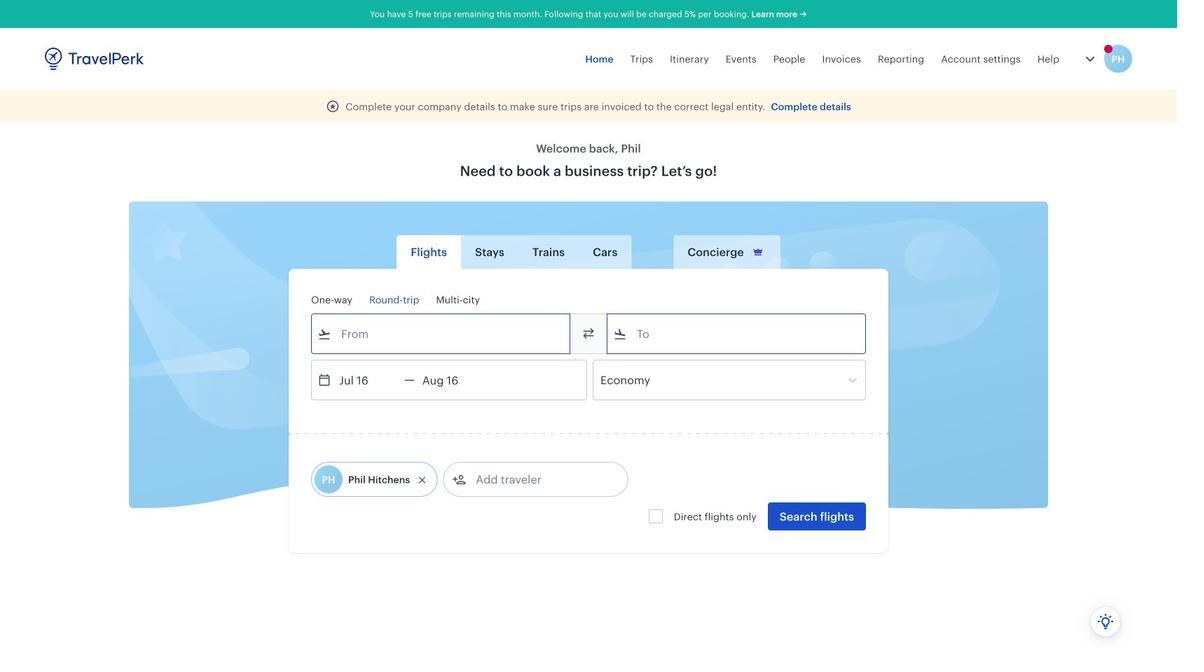 Task type: vqa. For each thing, say whether or not it's contained in the screenshot.
Add first traveler search box
no



Task type: locate. For each thing, give the bounding box(es) containing it.
Return text field
[[415, 361, 488, 400]]

From search field
[[331, 323, 552, 346]]



Task type: describe. For each thing, give the bounding box(es) containing it.
To search field
[[627, 323, 847, 346]]

Add traveler search field
[[466, 469, 612, 491]]

Depart text field
[[331, 361, 404, 400]]



